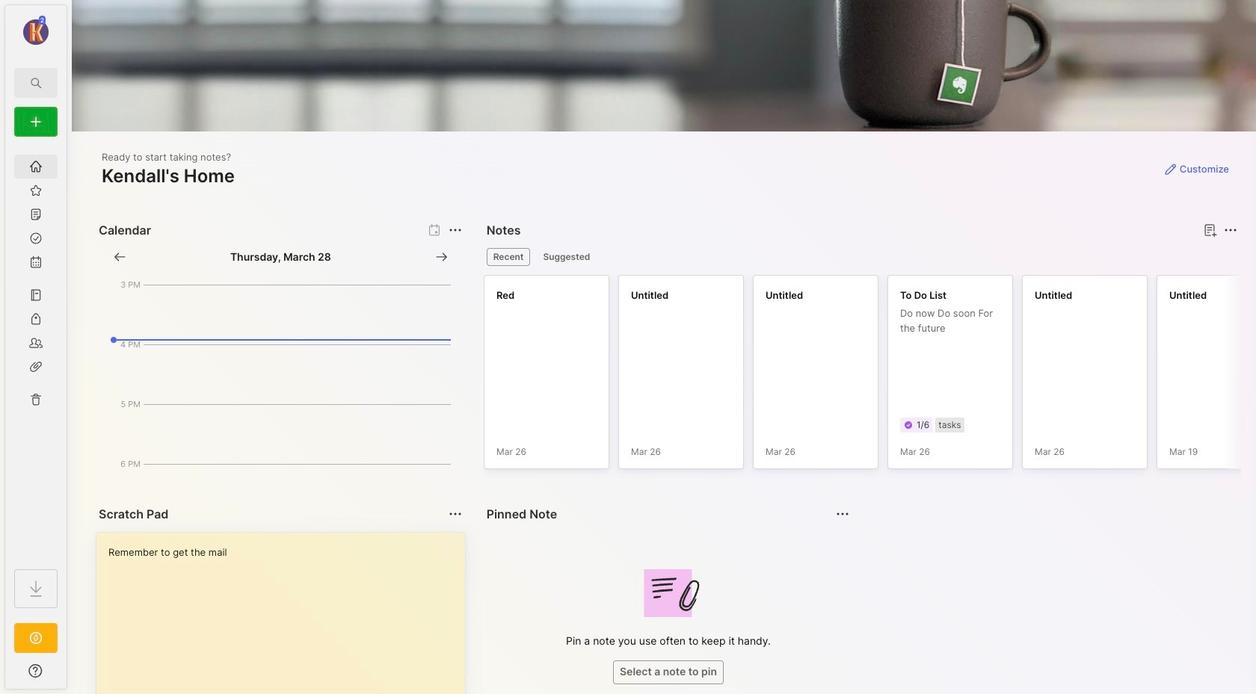 Task type: describe. For each thing, give the bounding box(es) containing it.
Choose date to view field
[[230, 250, 331, 265]]

home image
[[28, 159, 43, 174]]

tree inside main element
[[5, 146, 67, 556]]

2 more actions image from the top
[[446, 506, 464, 524]]

main element
[[0, 0, 72, 695]]

Account field
[[5, 14, 67, 47]]

Start writing… text field
[[108, 533, 464, 695]]

click to expand image
[[65, 667, 77, 685]]

2 tab from the left
[[537, 248, 597, 266]]



Task type: locate. For each thing, give the bounding box(es) containing it.
0 vertical spatial more actions image
[[446, 221, 464, 239]]

1 more actions image from the top
[[446, 221, 464, 239]]

WHAT'S NEW field
[[5, 660, 67, 684]]

1 tab from the left
[[487, 248, 531, 266]]

more actions image
[[1222, 221, 1240, 239]]

upgrade image
[[27, 630, 45, 648]]

1 horizontal spatial tab
[[537, 248, 597, 266]]

More actions field
[[445, 220, 466, 241], [1221, 220, 1241, 241], [445, 504, 466, 525]]

tab list
[[487, 248, 1236, 266]]

row group
[[484, 275, 1256, 479]]

0 horizontal spatial tab
[[487, 248, 531, 266]]

tab
[[487, 248, 531, 266], [537, 248, 597, 266]]

edit search image
[[27, 74, 45, 92]]

more actions image
[[446, 221, 464, 239], [446, 506, 464, 524]]

tree
[[5, 146, 67, 556]]

1 vertical spatial more actions image
[[446, 506, 464, 524]]



Task type: vqa. For each thing, say whether or not it's contained in the screenshot.
the 7
no



